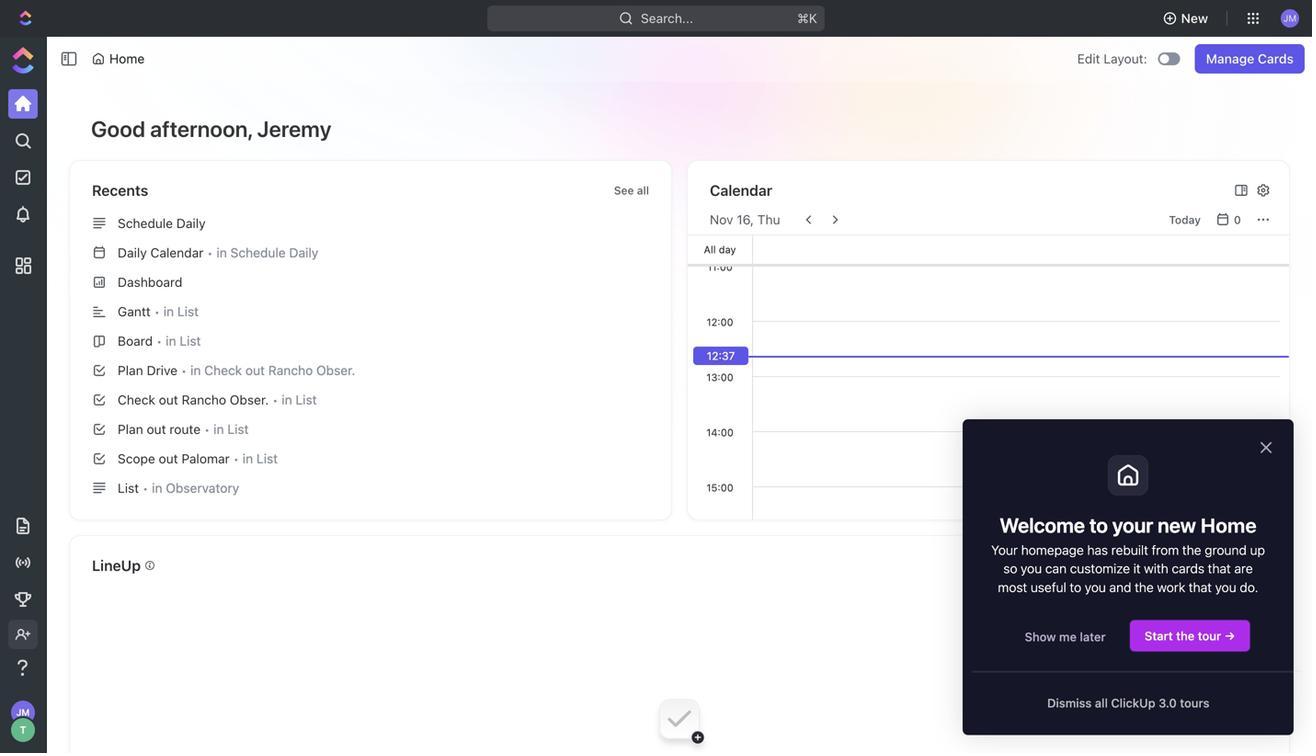 Task type: locate. For each thing, give the bounding box(es) containing it.
out for rancho
[[159, 392, 178, 408]]

start the tour → button
[[1130, 619, 1252, 653]]

0 vertical spatial the
[[1183, 543, 1202, 558]]

calendar down schedule daily
[[150, 245, 204, 260]]

that down ground
[[1208, 561, 1232, 577]]

12:00
[[707, 316, 734, 328]]

list down gantt • in list
[[180, 333, 201, 349]]

plan down board on the top
[[118, 363, 143, 378]]

jm inside dropdown button
[[1284, 13, 1297, 23]]

t
[[20, 724, 26, 736]]

new
[[1182, 11, 1209, 26]]

show
[[1025, 630, 1057, 644]]

home up ground
[[1201, 513, 1257, 537]]

your
[[992, 543, 1018, 558]]

daily calendar • in schedule daily
[[118, 245, 319, 260]]

1 vertical spatial check
[[118, 392, 155, 408]]

drive
[[147, 363, 178, 378]]

1 vertical spatial that
[[1189, 580, 1213, 595]]

check
[[204, 363, 242, 378], [118, 392, 155, 408]]

all left the clickup
[[1095, 696, 1108, 710]]

rebuilt
[[1112, 543, 1149, 558]]

0 vertical spatial all
[[637, 184, 649, 197]]

schedule
[[118, 216, 173, 231], [231, 245, 286, 260]]

useful
[[1031, 580, 1067, 595]]

1 vertical spatial obser.
[[230, 392, 269, 408]]

check down drive
[[118, 392, 155, 408]]

plan
[[118, 363, 143, 378], [118, 422, 143, 437]]

0 horizontal spatial jm
[[16, 707, 30, 718]]

you
[[1021, 561, 1043, 577], [1085, 580, 1107, 595], [1216, 580, 1237, 595]]

× navigation
[[963, 420, 1304, 735]]

0 vertical spatial calendar
[[710, 182, 773, 199]]

list • in observatory
[[118, 481, 239, 496]]

the down "it"
[[1135, 580, 1154, 595]]

0 horizontal spatial home
[[109, 51, 145, 66]]

good
[[91, 116, 145, 142]]

rancho up route
[[182, 392, 226, 408]]

edit layout:
[[1078, 51, 1148, 66]]

daily up "daily calendar • in schedule daily"
[[177, 216, 206, 231]]

lineup
[[92, 557, 141, 575]]

today
[[1170, 213, 1201, 226]]

are
[[1235, 561, 1254, 577]]

daily up the dashboard
[[118, 245, 147, 260]]

1 vertical spatial to
[[1070, 580, 1082, 595]]

list up board • in list
[[178, 304, 199, 319]]

today button
[[1162, 209, 1209, 231]]

the
[[1183, 543, 1202, 558], [1135, 580, 1154, 595], [1177, 629, 1195, 643]]

all inside × navigation
[[1095, 696, 1108, 710]]

0 vertical spatial jm
[[1284, 13, 1297, 23]]

dismiss all clickup 3.0 tours button
[[1033, 687, 1225, 719]]

1 plan from the top
[[118, 363, 143, 378]]

• inside the list • in observatory
[[143, 482, 148, 495]]

1 vertical spatial all
[[1095, 696, 1108, 710]]

you right so
[[1021, 561, 1043, 577]]

nov 16, thu
[[710, 212, 781, 227]]

to right useful
[[1070, 580, 1082, 595]]

0
[[1235, 213, 1242, 226]]

plan up scope
[[118, 422, 143, 437]]

welcome
[[1000, 513, 1086, 537]]

afternoon,
[[150, 116, 252, 142]]

0 horizontal spatial rancho
[[182, 392, 226, 408]]

0 vertical spatial obser.
[[317, 363, 356, 378]]

check out rancho obser. • in list
[[118, 392, 317, 408]]

1 horizontal spatial to
[[1090, 513, 1109, 537]]

show me later button
[[1011, 621, 1121, 653]]

1 horizontal spatial rancho
[[268, 363, 313, 378]]

home
[[109, 51, 145, 66], [1201, 513, 1257, 537]]

2 vertical spatial the
[[1177, 629, 1195, 643]]

scope out palomar • in list
[[118, 451, 278, 466]]

calendar up nov 16, thu
[[710, 182, 773, 199]]

all day
[[704, 244, 736, 256]]

you left do.
[[1216, 580, 1237, 595]]

1 horizontal spatial all
[[1095, 696, 1108, 710]]

•
[[207, 246, 213, 260], [154, 305, 160, 319], [157, 334, 162, 348], [181, 364, 187, 378], [273, 393, 278, 407], [204, 423, 210, 437], [233, 452, 239, 466], [143, 482, 148, 495]]

1 vertical spatial jm
[[16, 707, 30, 718]]

see all
[[614, 184, 649, 197]]

edit
[[1078, 51, 1101, 66]]

list
[[178, 304, 199, 319], [180, 333, 201, 349], [296, 392, 317, 408], [228, 422, 249, 437], [257, 451, 278, 466], [118, 481, 139, 496]]

out
[[246, 363, 265, 378], [159, 392, 178, 408], [147, 422, 166, 437], [159, 451, 178, 466]]

tours
[[1181, 696, 1210, 710]]

3.0
[[1159, 696, 1177, 710]]

plan for plan out route
[[118, 422, 143, 437]]

0 vertical spatial plan
[[118, 363, 143, 378]]

that down cards
[[1189, 580, 1213, 595]]

cards
[[1172, 561, 1205, 577]]

0 vertical spatial schedule
[[118, 216, 173, 231]]

1 horizontal spatial calendar
[[710, 182, 773, 199]]

calendar
[[710, 182, 773, 199], [150, 245, 204, 260]]

manage cards
[[1207, 51, 1294, 66]]

2 horizontal spatial daily
[[289, 245, 319, 260]]

layout:
[[1104, 51, 1148, 66]]

all right see
[[637, 184, 649, 197]]

home up good
[[109, 51, 145, 66]]

15:00
[[707, 482, 734, 494]]

home inside "welcome to your new home your homepage has rebuilt from the ground up so you can customize it with cards that are most useful to you and the work that you do."
[[1201, 513, 1257, 537]]

1 vertical spatial schedule
[[231, 245, 286, 260]]

out up the list • in observatory
[[159, 451, 178, 466]]

2 plan from the top
[[118, 422, 143, 437]]

start
[[1145, 629, 1174, 643]]

out down drive
[[159, 392, 178, 408]]

0 horizontal spatial schedule
[[118, 216, 173, 231]]

to
[[1090, 513, 1109, 537], [1070, 580, 1082, 595]]

16,
[[737, 212, 754, 227]]

jm up t
[[16, 707, 30, 718]]

1 horizontal spatial home
[[1201, 513, 1257, 537]]

that
[[1208, 561, 1232, 577], [1189, 580, 1213, 595]]

14:00
[[707, 427, 734, 439]]

1 vertical spatial plan
[[118, 422, 143, 437]]

0 vertical spatial to
[[1090, 513, 1109, 537]]

• inside 'check out rancho obser. • in list'
[[273, 393, 278, 407]]

1 vertical spatial calendar
[[150, 245, 204, 260]]

to up 'has'
[[1090, 513, 1109, 537]]

dashboard
[[118, 275, 183, 290]]

in
[[217, 245, 227, 260], [164, 304, 174, 319], [166, 333, 176, 349], [191, 363, 201, 378], [282, 392, 292, 408], [214, 422, 224, 437], [243, 451, 253, 466], [152, 481, 162, 496]]

rancho
[[268, 363, 313, 378], [182, 392, 226, 408]]

recents
[[92, 182, 148, 199]]

board
[[118, 333, 153, 349]]

jm t
[[16, 707, 30, 736]]

0 button
[[1213, 209, 1249, 231]]

you down customize
[[1085, 580, 1107, 595]]

0 horizontal spatial calendar
[[150, 245, 204, 260]]

• inside board • in list
[[157, 334, 162, 348]]

customize
[[1071, 561, 1131, 577]]

0 horizontal spatial all
[[637, 184, 649, 197]]

so
[[1004, 561, 1018, 577]]

1 horizontal spatial obser.
[[317, 363, 356, 378]]

jm up "cards"
[[1284, 13, 1297, 23]]

1 horizontal spatial jm
[[1284, 13, 1297, 23]]

the left tour
[[1177, 629, 1195, 643]]

all
[[704, 244, 716, 256]]

schedule daily
[[118, 216, 206, 231]]

out left route
[[147, 422, 166, 437]]

jm for jm
[[1284, 13, 1297, 23]]

0 vertical spatial home
[[109, 51, 145, 66]]

daily down schedule daily link
[[289, 245, 319, 260]]

• inside gantt • in list
[[154, 305, 160, 319]]

rancho up 'check out rancho obser. • in list'
[[268, 363, 313, 378]]

later
[[1080, 630, 1106, 644]]

welcome to your new home your homepage has rebuilt from the ground up so you can customize it with cards that are most useful to you and the work that you do.
[[992, 513, 1269, 595]]

1 vertical spatial home
[[1201, 513, 1257, 537]]

1 horizontal spatial check
[[204, 363, 242, 378]]

manage cards button
[[1196, 44, 1305, 74]]

the up cards
[[1183, 543, 1202, 558]]

has
[[1088, 543, 1109, 558]]

see all button
[[607, 179, 657, 201]]

your
[[1113, 513, 1154, 537]]

out for route
[[147, 422, 166, 437]]

0 vertical spatial rancho
[[268, 363, 313, 378]]

with
[[1145, 561, 1169, 577]]

all
[[637, 184, 649, 197], [1095, 696, 1108, 710]]

check up 'check out rancho obser. • in list'
[[204, 363, 242, 378]]

cards
[[1258, 51, 1294, 66]]

jm button
[[1276, 4, 1305, 33]]

day
[[719, 244, 736, 256]]



Task type: describe. For each thing, give the bounding box(es) containing it.
the inside start the tour → button
[[1177, 629, 1195, 643]]

palomar
[[182, 451, 230, 466]]

search...
[[641, 11, 694, 26]]

list down plan drive • in check out rancho obser. at left
[[296, 392, 317, 408]]

0 horizontal spatial daily
[[118, 245, 147, 260]]

12:37
[[707, 350, 735, 362]]

up
[[1251, 543, 1266, 558]]

dashboard link
[[85, 268, 657, 297]]

do.
[[1240, 580, 1259, 595]]

2 horizontal spatial you
[[1216, 580, 1237, 595]]

1 vertical spatial the
[[1135, 580, 1154, 595]]

jeremy
[[257, 116, 332, 142]]

work
[[1158, 580, 1186, 595]]

can
[[1046, 561, 1067, 577]]

plan for plan drive
[[118, 363, 143, 378]]

all for see
[[637, 184, 649, 197]]

0 vertical spatial check
[[204, 363, 242, 378]]

plan out route • in list
[[118, 422, 249, 437]]

→
[[1225, 629, 1236, 643]]

1 horizontal spatial daily
[[177, 216, 206, 231]]

see
[[614, 184, 634, 197]]

scope
[[118, 451, 155, 466]]

gantt • in list
[[118, 304, 199, 319]]

jm for jm t
[[16, 707, 30, 718]]

• inside plan out route • in list
[[204, 423, 210, 437]]

from
[[1152, 543, 1180, 558]]

nov
[[710, 212, 734, 227]]

⌘k
[[798, 11, 818, 26]]

me
[[1060, 630, 1077, 644]]

it
[[1134, 561, 1141, 577]]

list right palomar
[[257, 451, 278, 466]]

most
[[999, 580, 1028, 595]]

route
[[170, 422, 201, 437]]

ground
[[1205, 543, 1247, 558]]

0 vertical spatial that
[[1208, 561, 1232, 577]]

• inside "daily calendar • in schedule daily"
[[207, 246, 213, 260]]

0 horizontal spatial check
[[118, 392, 155, 408]]

good afternoon, jeremy
[[91, 116, 332, 142]]

show me later
[[1025, 630, 1106, 644]]

list down scope
[[118, 481, 139, 496]]

1 vertical spatial rancho
[[182, 392, 226, 408]]

schedule inside schedule daily link
[[118, 216, 173, 231]]

out for palomar
[[159, 451, 178, 466]]

1 horizontal spatial schedule
[[231, 245, 286, 260]]

11:00
[[708, 261, 733, 273]]

• inside plan drive • in check out rancho obser.
[[181, 364, 187, 378]]

start the tour →
[[1145, 629, 1236, 643]]

manage
[[1207, 51, 1255, 66]]

plan drive • in check out rancho obser.
[[118, 363, 356, 378]]

• inside scope out palomar • in list
[[233, 452, 239, 466]]

nov 16, thu button
[[710, 212, 781, 227]]

thu
[[758, 212, 781, 227]]

gantt
[[118, 304, 151, 319]]

tour
[[1198, 629, 1222, 643]]

new
[[1158, 513, 1197, 537]]

list down 'check out rancho obser. • in list'
[[228, 422, 249, 437]]

board • in list
[[118, 333, 201, 349]]

dismiss
[[1048, 696, 1092, 710]]

0 horizontal spatial obser.
[[230, 392, 269, 408]]

clickup
[[1112, 696, 1156, 710]]

× button
[[1260, 433, 1274, 459]]

×
[[1260, 433, 1274, 459]]

observatory
[[166, 481, 239, 496]]

0 horizontal spatial to
[[1070, 580, 1082, 595]]

out up 'check out rancho obser. • in list'
[[246, 363, 265, 378]]

homepage
[[1022, 543, 1084, 558]]

dismiss all clickup 3.0 tours
[[1048, 696, 1210, 710]]

13:00
[[707, 372, 734, 384]]

all for dismiss
[[1095, 696, 1108, 710]]

and
[[1110, 580, 1132, 595]]

schedule daily link
[[85, 209, 657, 238]]

0 horizontal spatial you
[[1021, 561, 1043, 577]]

1 horizontal spatial you
[[1085, 580, 1107, 595]]



Task type: vqa. For each thing, say whether or not it's contained in the screenshot.
SEE
yes



